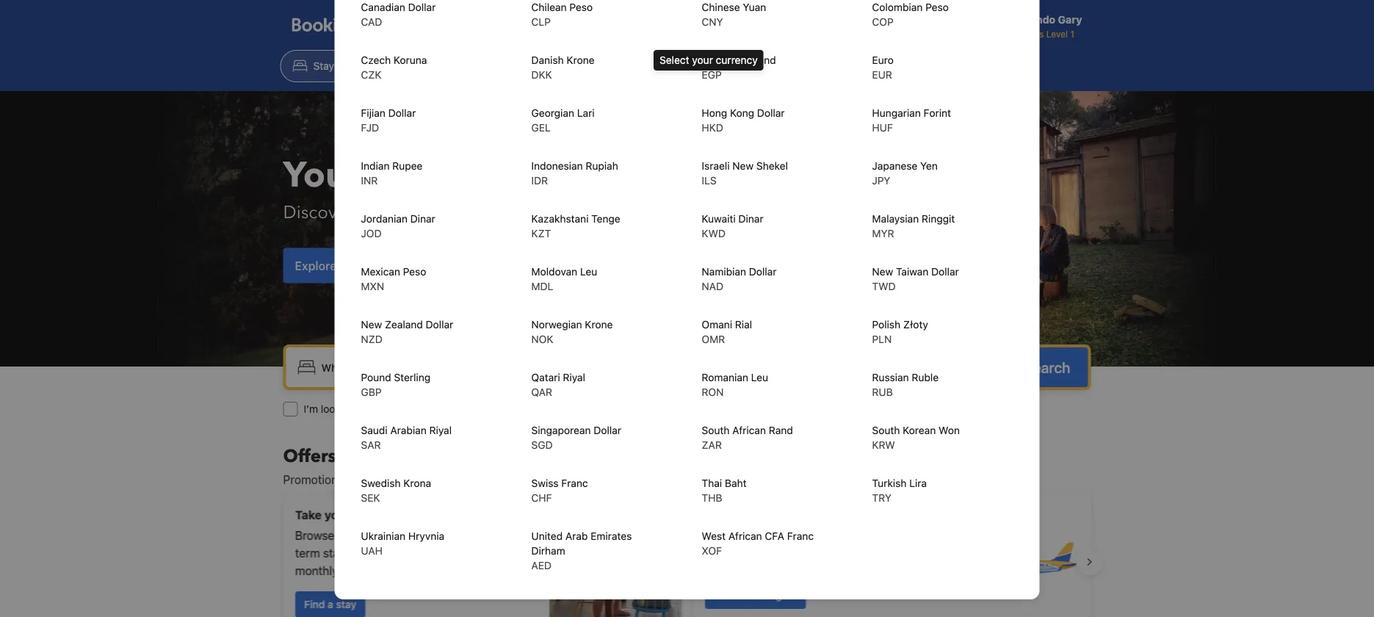 Task type: vqa. For each thing, say whether or not it's contained in the screenshot.
Browse
yes



Task type: describe. For each thing, give the bounding box(es) containing it.
dollar inside fijian dollar fjd
[[389, 107, 416, 119]]

2 · from the left
[[919, 361, 922, 373]]

offers promotions, deals, and special offers for you
[[283, 444, 520, 487]]

list
[[869, 19, 888, 33]]

south african rand zar
[[702, 424, 794, 451]]

arabian
[[391, 424, 427, 437]]

car rentals
[[580, 60, 632, 72]]

booking.com image
[[292, 18, 398, 35]]

your for select
[[693, 54, 714, 66]]

new for new taiwan dollar twd
[[873, 266, 894, 278]]

swiss franc chf
[[532, 477, 588, 504]]

south for krw
[[873, 424, 901, 437]]

list your property
[[869, 19, 966, 33]]

african for south
[[733, 424, 766, 437]]

term
[[295, 546, 320, 560]]

taxis
[[901, 60, 923, 72]]

new zealand dollar nzd
[[361, 319, 454, 345]]

dollar inside namibian dollar nad
[[749, 266, 777, 278]]

attractions link
[[732, 50, 829, 82]]

rates.
[[341, 564, 371, 578]]

2 adults · 0 children · 1 room button
[[793, 353, 998, 381]]

1
[[925, 361, 930, 373]]

israeli new shekel ils
[[702, 160, 789, 187]]

children
[[877, 361, 917, 373]]

israeli
[[702, 160, 730, 172]]

cruises
[[680, 60, 716, 72]]

turkish
[[873, 477, 907, 489]]

egyptian
[[702, 54, 744, 66]]

egp
[[702, 69, 722, 81]]

dollar inside singaporean dollar sgd
[[594, 424, 622, 437]]

georgian lari gel
[[532, 107, 595, 134]]

omani rial omr
[[702, 319, 753, 345]]

select your currency
[[660, 54, 758, 66]]

rub
[[873, 386, 893, 398]]

property
[[919, 19, 966, 33]]

canadian
[[361, 1, 406, 13]]

clp
[[532, 16, 551, 28]]

sterling
[[394, 371, 431, 384]]

canadian dollar cad
[[361, 1, 436, 28]]

myr
[[873, 227, 895, 240]]

a
[[327, 599, 333, 611]]

huf
[[873, 122, 893, 134]]

and inside your coziest escape ever discover cabins, vacation homes, and more
[[553, 201, 584, 225]]

euro eur
[[873, 54, 894, 81]]

find
[[304, 599, 325, 611]]

pln
[[873, 333, 892, 345]]

1 vertical spatial vacation
[[340, 259, 387, 273]]

turkish lira try
[[873, 477, 928, 504]]

lari
[[577, 107, 595, 119]]

jod
[[361, 227, 382, 240]]

explore
[[295, 259, 337, 273]]

homes,
[[490, 201, 549, 225]]

dollar inside canadian dollar cad
[[408, 1, 436, 13]]

vacation inside your coziest escape ever discover cabins, vacation homes, and more
[[418, 201, 485, 225]]

offers
[[283, 444, 336, 468]]

krone for danish krone dkk
[[567, 54, 595, 66]]

2 adults · 0 children · 1 room
[[821, 361, 958, 373]]

kazakhstani tenge kzt
[[532, 213, 621, 240]]

thb
[[702, 492, 723, 504]]

pound sterling gbp
[[361, 371, 431, 398]]

rand
[[769, 424, 794, 437]]

2
[[821, 361, 827, 373]]

airport
[[865, 60, 898, 72]]

reduced
[[402, 546, 446, 560]]

your
[[283, 151, 361, 199]]

arab
[[566, 530, 588, 542]]

riyal inside qatari riyal qar
[[563, 371, 586, 384]]

mxn
[[361, 280, 384, 292]]

0 vertical spatial rentals
[[600, 60, 632, 72]]

–
[[773, 538, 779, 552]]

czk
[[361, 69, 382, 81]]

mexican peso mxn
[[361, 266, 427, 292]]

namibian dollar nad
[[702, 266, 777, 292]]

sek
[[361, 492, 380, 504]]

cruises link
[[647, 50, 729, 82]]

kazakhstani
[[532, 213, 589, 225]]

rupee
[[393, 160, 423, 172]]

date
[[744, 361, 767, 373]]

south for zar
[[702, 424, 730, 437]]

african for west
[[729, 530, 763, 542]]

special
[[408, 473, 445, 487]]

moldovan
[[532, 266, 578, 278]]

hotel
[[506, 60, 532, 72]]

indonesian rupiah idr
[[532, 160, 619, 187]]

usd button
[[688, 9, 730, 44]]

leu for moldovan leu mdl
[[581, 266, 598, 278]]

franc inside swiss franc chf
[[562, 477, 588, 489]]

explore vacation rentals link
[[283, 248, 440, 283]]

sar
[[361, 439, 381, 451]]

dollar inside new taiwan dollar twd
[[932, 266, 960, 278]]

search for flights link
[[705, 583, 806, 609]]

danish krone dkk
[[532, 54, 595, 81]]

stays,
[[323, 546, 354, 560]]

new for new zealand dollar nzd
[[361, 319, 382, 331]]

explore vacation rentals
[[295, 259, 428, 273]]

looking
[[321, 403, 355, 415]]

more
[[588, 201, 631, 225]]

find a stay
[[304, 599, 356, 611]]

ils
[[702, 175, 717, 187]]

your for take
[[324, 508, 350, 522]]

danish
[[532, 54, 564, 66]]

properties
[[337, 529, 392, 543]]

dirham
[[532, 545, 566, 557]]

airport taxis link
[[832, 50, 936, 82]]

peso for colombian peso cop
[[926, 1, 949, 13]]

check-out date button
[[684, 354, 773, 381]]

lira
[[910, 477, 928, 489]]



Task type: locate. For each thing, give the bounding box(es) containing it.
2 horizontal spatial new
[[873, 266, 894, 278]]

1 vertical spatial search
[[714, 590, 748, 602]]

saudi
[[361, 424, 388, 437]]

2 south from the left
[[873, 424, 901, 437]]

dinar inside jordanian dinar jod
[[411, 213, 436, 225]]

united arab emirates dirham aed
[[532, 530, 632, 572]]

krona
[[404, 477, 431, 489]]

flight + hotel
[[468, 60, 532, 72]]

polish złoty pln
[[873, 319, 929, 345]]

leu inside the moldovan leu mdl
[[581, 266, 598, 278]]

1 horizontal spatial franc
[[788, 530, 814, 542]]

search for search
[[1025, 359, 1071, 376]]

kuwaiti
[[702, 213, 736, 225]]

dollar right fijian
[[389, 107, 416, 119]]

riyal right qatari
[[563, 371, 586, 384]]

0 horizontal spatial peso
[[403, 266, 427, 278]]

discover
[[283, 201, 354, 225]]

search button
[[1007, 348, 1089, 387]]

1 vertical spatial and
[[385, 473, 405, 487]]

hong
[[702, 107, 728, 119]]

peso inside colombian peso cop
[[926, 1, 949, 13]]

dollar right taiwan
[[932, 266, 960, 278]]

1 vertical spatial franc
[[788, 530, 814, 542]]

forint
[[924, 107, 952, 119]]

0 vertical spatial krone
[[567, 54, 595, 66]]

cny
[[702, 16, 724, 28]]

0 vertical spatial and
[[553, 201, 584, 225]]

tenge
[[592, 213, 621, 225]]

0 vertical spatial riyal
[[563, 371, 586, 384]]

ever
[[627, 151, 703, 199]]

0 horizontal spatial your
[[324, 508, 350, 522]]

vacation down the coziest
[[418, 201, 485, 225]]

1 vertical spatial african
[[729, 530, 763, 542]]

dollar right canadian at the top left of the page
[[408, 1, 436, 13]]

inr
[[361, 175, 378, 187]]

0 horizontal spatial flights
[[374, 403, 404, 415]]

0 horizontal spatial south
[[702, 424, 730, 437]]

1 south from the left
[[702, 424, 730, 437]]

0 vertical spatial pound
[[746, 54, 777, 66]]

new inside new zealand dollar nzd
[[361, 319, 382, 331]]

franc right swiss
[[562, 477, 588, 489]]

for down 'flexibility'
[[751, 590, 764, 602]]

car rentals link
[[547, 50, 644, 82]]

0 horizontal spatial new
[[361, 319, 382, 331]]

dinar right jordanian
[[411, 213, 436, 225]]

malaysian ringgit myr
[[873, 213, 956, 240]]

for
[[358, 403, 371, 415], [483, 473, 497, 487], [751, 590, 764, 602]]

indian rupee inr
[[361, 160, 423, 187]]

1 horizontal spatial peso
[[570, 1, 593, 13]]

vacation inside take your longest vacation yet browse properties offering long- term stays, many at reduced monthly rates.
[[398, 508, 447, 522]]

0 horizontal spatial dinar
[[411, 213, 436, 225]]

cfa
[[765, 530, 785, 542]]

dinar for kuwaiti dinar kwd
[[739, 213, 764, 225]]

0 vertical spatial flights
[[374, 403, 404, 415]]

african left the rand
[[733, 424, 766, 437]]

0 vertical spatial vacation
[[418, 201, 485, 225]]

eur
[[873, 69, 893, 81]]

0 horizontal spatial pound
[[361, 371, 391, 384]]

xof
[[702, 545, 722, 557]]

flights down –
[[767, 590, 798, 602]]

and left book at the bottom of the page
[[832, 538, 852, 552]]

dollar inside new zealand dollar nzd
[[426, 319, 454, 331]]

leu for romanian leu ron
[[752, 371, 769, 384]]

romanian
[[702, 371, 749, 384]]

1 horizontal spatial ·
[[919, 361, 922, 373]]

stays
[[313, 60, 339, 72]]

ukrainian hryvnia uah
[[361, 530, 445, 557]]

omani
[[702, 319, 733, 331]]

krw
[[873, 439, 896, 451]]

and right deals,
[[385, 473, 405, 487]]

leu inside romanian leu ron
[[752, 371, 769, 384]]

egyptian pound egp
[[702, 54, 777, 81]]

and inside offers promotions, deals, and special offers for you
[[385, 473, 405, 487]]

0 vertical spatial new
[[733, 160, 754, 172]]

0 vertical spatial your
[[891, 19, 916, 33]]

pound inside pound sterling gbp
[[361, 371, 391, 384]]

1 horizontal spatial south
[[873, 424, 901, 437]]

leu right 'out'
[[752, 371, 769, 384]]

search for search for flights
[[714, 590, 748, 602]]

hryvnia
[[409, 530, 445, 542]]

1 horizontal spatial your
[[693, 54, 714, 66]]

many
[[357, 546, 386, 560]]

2 dinar from the left
[[739, 213, 764, 225]]

take your longest vacation yet browse properties offering long- term stays, many at reduced monthly rates.
[[295, 508, 468, 578]]

your inside "link"
[[891, 19, 916, 33]]

pound right egyptian
[[746, 54, 777, 66]]

0 horizontal spatial franc
[[562, 477, 588, 489]]

2 vertical spatial your
[[324, 508, 350, 522]]

kzt
[[532, 227, 551, 240]]

flights inside the get inspired – compare and book flights with flexibility
[[885, 538, 918, 552]]

your for list
[[891, 19, 916, 33]]

swedish krona sek
[[361, 477, 431, 504]]

take your longest vacation yet image
[[549, 495, 682, 617]]

0 horizontal spatial rentals
[[390, 259, 428, 273]]

dollar right the zealand
[[426, 319, 454, 331]]

2 vertical spatial vacation
[[398, 508, 447, 522]]

car
[[580, 60, 597, 72]]

2 horizontal spatial and
[[832, 538, 852, 552]]

polish
[[873, 319, 901, 331]]

dinar right kuwaiti
[[739, 213, 764, 225]]

1 vertical spatial for
[[483, 473, 497, 487]]

monthly
[[295, 564, 338, 578]]

0 vertical spatial search
[[1025, 359, 1071, 376]]

japanese yen jpy
[[873, 160, 938, 187]]

african left the cfa at the bottom of page
[[729, 530, 763, 542]]

0 horizontal spatial search
[[714, 590, 748, 602]]

west
[[702, 530, 726, 542]]

attractions
[[765, 60, 817, 72]]

nad
[[702, 280, 724, 292]]

jordanian dinar jod
[[361, 213, 436, 240]]

2 vertical spatial and
[[832, 538, 852, 552]]

compare
[[782, 538, 829, 552]]

0 horizontal spatial for
[[358, 403, 371, 415]]

baht
[[725, 477, 747, 489]]

rentals down jordanian dinar jod
[[390, 259, 428, 273]]

peso right chilean
[[570, 1, 593, 13]]

franc right the cfa at the bottom of page
[[788, 530, 814, 542]]

1 vertical spatial leu
[[752, 371, 769, 384]]

adults
[[830, 361, 860, 373]]

ringgit
[[922, 213, 956, 225]]

new taiwan dollar twd
[[873, 266, 960, 292]]

nzd
[[361, 333, 383, 345]]

list your property link
[[860, 9, 975, 44]]

pound up the gbp
[[361, 371, 391, 384]]

krone right norwegian
[[585, 319, 613, 331]]

norwegian krone nok
[[532, 319, 613, 345]]

0 vertical spatial franc
[[562, 477, 588, 489]]

south up krw
[[873, 424, 901, 437]]

1 vertical spatial flights
[[885, 538, 918, 552]]

yen
[[921, 160, 938, 172]]

1 horizontal spatial dinar
[[739, 213, 764, 225]]

1 horizontal spatial flights
[[767, 590, 798, 602]]

franc inside west african cfa franc xof
[[788, 530, 814, 542]]

new inside new taiwan dollar twd
[[873, 266, 894, 278]]

south inside the south korean won krw
[[873, 424, 901, 437]]

vacation up "mxn" at the left top
[[340, 259, 387, 273]]

currency
[[716, 54, 758, 66]]

and inside the get inspired – compare and book flights with flexibility
[[832, 538, 852, 552]]

for left you
[[483, 473, 497, 487]]

1 horizontal spatial pound
[[746, 54, 777, 66]]

leu right moldovan
[[581, 266, 598, 278]]

south up zar
[[702, 424, 730, 437]]

jpy
[[873, 175, 891, 187]]

krone inside 'norwegian krone nok'
[[585, 319, 613, 331]]

peso inside chilean peso clp
[[570, 1, 593, 13]]

2 horizontal spatial for
[[751, 590, 764, 602]]

1 vertical spatial your
[[693, 54, 714, 66]]

krone for norwegian krone nok
[[585, 319, 613, 331]]

0 vertical spatial for
[[358, 403, 371, 415]]

0 horizontal spatial ·
[[862, 361, 865, 373]]

1 horizontal spatial rentals
[[600, 60, 632, 72]]

0 horizontal spatial riyal
[[430, 424, 452, 437]]

flights down the gbp
[[374, 403, 404, 415]]

1 horizontal spatial leu
[[752, 371, 769, 384]]

peso right the "mexican"
[[403, 266, 427, 278]]

1 vertical spatial pound
[[361, 371, 391, 384]]

flights link
[[355, 50, 432, 82]]

fijian dollar fjd
[[361, 107, 416, 134]]

dollar inside 'hong kong dollar hkd'
[[758, 107, 785, 119]]

and left tenge
[[553, 201, 584, 225]]

flights left with
[[885, 538, 918, 552]]

peso up property
[[926, 1, 949, 13]]

search for flights
[[714, 590, 798, 602]]

for inside offers promotions, deals, and special offers for you
[[483, 473, 497, 487]]

peso for chilean peso clp
[[570, 1, 593, 13]]

south inside south african rand zar
[[702, 424, 730, 437]]

riyal right arabian
[[430, 424, 452, 437]]

dinar for jordanian dinar jod
[[411, 213, 436, 225]]

moldovan leu mdl
[[532, 266, 598, 292]]

1 vertical spatial riyal
[[430, 424, 452, 437]]

your down colombian
[[891, 19, 916, 33]]

1 horizontal spatial and
[[553, 201, 584, 225]]

new up nzd
[[361, 319, 382, 331]]

mexican
[[361, 266, 400, 278]]

krone inside danish krone dkk
[[567, 54, 595, 66]]

1 · from the left
[[862, 361, 865, 373]]

1 horizontal spatial riyal
[[563, 371, 586, 384]]

kuwaiti dinar kwd
[[702, 213, 764, 240]]

· left '0'
[[862, 361, 865, 373]]

coziest
[[370, 151, 489, 199]]

dollar right kong
[[758, 107, 785, 119]]

vacation up hryvnia
[[398, 508, 447, 522]]

new up twd
[[873, 266, 894, 278]]

cabins,
[[358, 201, 414, 225]]

krone right danish
[[567, 54, 595, 66]]

try
[[873, 492, 892, 504]]

pound inside egyptian pound egp
[[746, 54, 777, 66]]

1 vertical spatial rentals
[[390, 259, 428, 273]]

flexibility
[[705, 555, 752, 569]]

twd
[[873, 280, 896, 292]]

2 horizontal spatial peso
[[926, 1, 949, 13]]

african
[[733, 424, 766, 437], [729, 530, 763, 542]]

african inside south african rand zar
[[733, 424, 766, 437]]

region
[[272, 489, 1103, 617]]

1 dinar from the left
[[411, 213, 436, 225]]

flight
[[468, 60, 495, 72]]

2 horizontal spatial your
[[891, 19, 916, 33]]

peso inside mexican peso mxn
[[403, 266, 427, 278]]

your right take
[[324, 508, 350, 522]]

hong kong dollar hkd
[[702, 107, 785, 134]]

vacation
[[418, 201, 485, 225], [340, 259, 387, 273], [398, 508, 447, 522]]

fly away to your dream vacation image
[[977, 511, 1080, 614]]

for down the gbp
[[358, 403, 371, 415]]

2 vertical spatial flights
[[767, 590, 798, 602]]

rentals right car
[[600, 60, 632, 72]]

1 horizontal spatial for
[[483, 473, 497, 487]]

· left 1 at the bottom right of the page
[[919, 361, 922, 373]]

hungarian forint huf
[[873, 107, 952, 134]]

kwd
[[702, 227, 726, 240]]

new inside israeli new shekel ils
[[733, 160, 754, 172]]

your inside take your longest vacation yet browse properties offering long- term stays, many at reduced monthly rates.
[[324, 508, 350, 522]]

shekel
[[757, 160, 789, 172]]

+
[[497, 60, 504, 72]]

sgd
[[532, 439, 553, 451]]

2 vertical spatial for
[[751, 590, 764, 602]]

african inside west african cfa franc xof
[[729, 530, 763, 542]]

riyal inside saudi arabian riyal sar
[[430, 424, 452, 437]]

mdl
[[532, 280, 554, 292]]

search inside button
[[1025, 359, 1071, 376]]

1 vertical spatial krone
[[585, 319, 613, 331]]

dollar right namibian
[[749, 266, 777, 278]]

2 horizontal spatial flights
[[885, 538, 918, 552]]

your up egp
[[693, 54, 714, 66]]

0 horizontal spatial and
[[385, 473, 405, 487]]

i'm
[[304, 403, 318, 415]]

peso for mexican peso mxn
[[403, 266, 427, 278]]

dollar right singaporean
[[594, 424, 622, 437]]

leu
[[581, 266, 598, 278], [752, 371, 769, 384]]

romanian leu ron
[[702, 371, 769, 398]]

0 horizontal spatial leu
[[581, 266, 598, 278]]

0 vertical spatial leu
[[581, 266, 598, 278]]

longest
[[353, 508, 395, 522]]

2 vertical spatial new
[[361, 319, 382, 331]]

saudi arabian riyal sar
[[361, 424, 452, 451]]

1 horizontal spatial new
[[733, 160, 754, 172]]

new right israeli
[[733, 160, 754, 172]]

georgian
[[532, 107, 575, 119]]

japanese
[[873, 160, 918, 172]]

1 horizontal spatial search
[[1025, 359, 1071, 376]]

region containing take your longest vacation yet
[[272, 489, 1103, 617]]

0 vertical spatial african
[[733, 424, 766, 437]]

dinar inside the kuwaiti dinar kwd
[[739, 213, 764, 225]]

fijian
[[361, 107, 386, 119]]

1 vertical spatial new
[[873, 266, 894, 278]]

kong
[[731, 107, 755, 119]]



